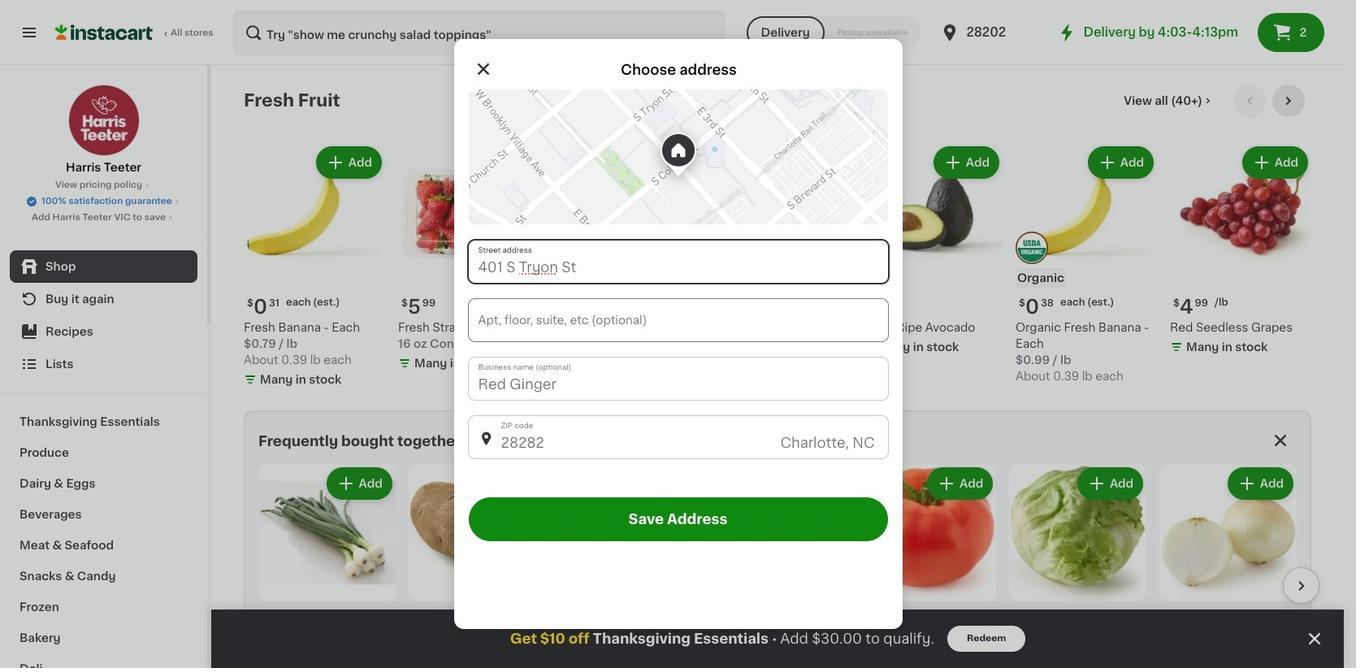 Task type: vqa. For each thing, say whether or not it's contained in the screenshot.
4:30pm within the Costco By 4:30pm
no



Task type: locate. For each thing, give the bounding box(es) containing it.
product group containing 5
[[398, 143, 540, 375]]

0 for $ 0 94
[[569, 614, 583, 633]]

delivery inside button
[[761, 27, 810, 38]]

1 horizontal spatial red
[[1171, 322, 1194, 333]]

$10
[[540, 632, 566, 645]]

lists link
[[10, 348, 198, 380]]

(est.) inside "$0.31 each (estimated)" element
[[313, 298, 340, 307]]

view for view all (40+)
[[1125, 95, 1153, 106]]

0.39
[[281, 354, 307, 366], [1054, 371, 1080, 382]]

0 vertical spatial 2
[[1300, 27, 1307, 38]]

1 vertical spatial organic
[[1016, 322, 1062, 333]]

many in stock down large ripe avocado
[[878, 341, 960, 353]]

99 for 3
[[886, 298, 899, 308]]

+
[[754, 655, 761, 666]]

99 inside $ 3 99
[[886, 298, 899, 308]]

0 horizontal spatial 0.39
[[281, 354, 307, 366]]

to inside get $10 off thanksgiving essentials • add $30.00 to qualify.
[[866, 632, 880, 645]]

$ inside the $ 0 94
[[562, 615, 569, 625]]

in down large ripe avocado
[[914, 341, 924, 353]]

main content
[[211, 65, 1345, 668]]

0 horizontal spatial -
[[324, 322, 329, 333]]

$ inside $ 3 99
[[865, 298, 871, 308]]

product group
[[244, 143, 385, 391], [398, 143, 540, 375], [553, 143, 694, 359], [707, 143, 849, 367], [862, 143, 1003, 359], [1016, 143, 1158, 385], [1171, 143, 1312, 359], [259, 464, 396, 668], [409, 464, 546, 668], [559, 464, 696, 668], [709, 464, 847, 668], [860, 464, 997, 668], [1010, 464, 1147, 668], [1160, 464, 1297, 668]]

2 vertical spatial   text field
[[469, 358, 888, 400]]

get
[[510, 632, 537, 645]]

0 horizontal spatial each
[[332, 322, 360, 333]]

$ inside '$ 0 55'
[[556, 298, 562, 308]]

1 horizontal spatial view
[[1125, 95, 1153, 106]]

fresh inside fresh banana - each $0.79 / lb about 0.39 lb each
[[244, 322, 276, 333]]

0 vertical spatial 4
[[617, 157, 625, 168]]

each (est.) right 31
[[286, 298, 340, 307]]

1 horizontal spatial -
[[1145, 322, 1150, 333]]

organic down $ 0 38
[[1016, 322, 1062, 333]]

stock for lemon
[[618, 341, 651, 353]]

99 for 4
[[1195, 298, 1209, 308]]

(est.) inside $0.38 each (estimated) "element"
[[1088, 298, 1115, 307]]

thanksgiving down 94
[[593, 632, 691, 645]]

(est.) up organic fresh banana - each $0.99 / lb about 0.39 lb each
[[1088, 298, 1115, 307]]

- down $0.38 each (estimated) "element"
[[1145, 322, 1150, 333]]

save address button
[[469, 498, 888, 541]]

seafood
[[65, 540, 114, 551]]

section
[[244, 411, 1320, 668]]

essentials up the produce link
[[100, 416, 160, 428]]

1 banana from the left
[[278, 322, 321, 333]]

2 vertical spatial &
[[65, 571, 74, 582]]

$ for $ 0 31
[[247, 298, 254, 308]]

28202 button
[[941, 10, 1038, 55]]

0 vertical spatial each
[[332, 322, 360, 333]]

$ inside '$ 5 99'
[[402, 298, 408, 308]]

$ inside $ 4 99
[[1174, 298, 1180, 308]]

/ inside fresh banana - each $0.79 / lb about 0.39 lb each
[[279, 338, 284, 350]]

decrement quantity of small lemon image
[[572, 153, 592, 172]]

view pricing policy
[[55, 180, 142, 189]]

thanksgiving up produce
[[20, 416, 97, 428]]

1 vertical spatial 4
[[1180, 298, 1194, 316]]

buy
[[46, 293, 69, 305]]

stock down lemon
[[618, 341, 651, 353]]

1 vertical spatial large
[[860, 639, 892, 650]]

each right 38
[[1061, 298, 1086, 307]]

delivery for delivery
[[761, 27, 810, 38]]

each (est.) right 38
[[1061, 298, 1115, 307]]

many
[[569, 341, 602, 353], [878, 341, 911, 353], [1187, 341, 1220, 353], [415, 358, 447, 369], [260, 374, 293, 385]]

view pricing policy link
[[55, 179, 152, 192]]

94
[[584, 615, 598, 625]]

meat & seafood link
[[10, 530, 198, 561]]

0 horizontal spatial oz
[[414, 338, 427, 350]]

1 horizontal spatial /
[[1053, 354, 1058, 366]]

0
[[254, 298, 267, 316], [562, 298, 576, 316], [1026, 298, 1040, 316], [569, 614, 583, 633]]

& right meat
[[52, 540, 62, 551]]

1 horizontal spatial thanksgiving
[[593, 632, 691, 645]]

about down $0.99
[[1016, 371, 1051, 382]]

(est.) up beefsteak
[[928, 614, 955, 624]]

$ up 16
[[402, 298, 408, 308]]

$ left 38
[[1019, 298, 1026, 308]]

0 vertical spatial harris
[[66, 162, 101, 173]]

essentials
[[100, 416, 160, 428], [694, 632, 769, 645]]

0 for $ 0 55
[[562, 298, 576, 316]]

$ up iceberg
[[1013, 615, 1020, 625]]

0.39 inside fresh banana - each $0.79 / lb about 0.39 lb each
[[281, 354, 307, 366]]

/
[[279, 338, 284, 350], [1053, 354, 1058, 366]]

$ left "/lb"
[[1174, 298, 1180, 308]]

bakery
[[20, 632, 61, 644]]

0 for $ 0 38
[[1026, 298, 1040, 316]]

1 horizontal spatial each
[[1016, 338, 1044, 350]]

0 vertical spatial 0.39
[[281, 354, 307, 366]]

all stores link
[[55, 10, 215, 55]]

produce link
[[10, 437, 198, 468]]

banana down "$0.31 each (estimated)" element
[[278, 322, 321, 333]]

$ 1 iceberg lettuce
[[1010, 614, 1101, 650]]

nc
[[853, 437, 875, 450]]

in for ripe
[[914, 341, 924, 353]]

0 vertical spatial /
[[279, 338, 284, 350]]

0 horizontal spatial 2
[[869, 614, 882, 633]]

about down $0.79
[[244, 354, 279, 366]]

0 horizontal spatial red
[[895, 639, 918, 650]]

many for ripe
[[878, 341, 911, 353]]

by
[[1139, 26, 1155, 38]]

fresh up $0.79
[[244, 322, 276, 333]]

each (est.) inside '$0.80 each (estimated)' element
[[454, 614, 508, 624]]

(est.) up fresh banana - each $0.79 / lb about 0.39 lb each
[[313, 298, 340, 307]]

2
[[1300, 27, 1307, 38], [869, 614, 882, 633]]

0 horizontal spatial banana
[[278, 322, 321, 333]]

fresh
[[244, 92, 294, 109], [244, 322, 276, 333], [398, 322, 430, 333], [1065, 322, 1096, 333]]

4 up organicgirl
[[719, 614, 733, 633]]

0 horizontal spatial 4
[[617, 157, 625, 168]]

$30.00
[[812, 632, 863, 645]]

16
[[398, 338, 411, 350]]

bakery link
[[10, 623, 198, 654]]

99 right 5
[[423, 298, 436, 308]]

& left eggs
[[54, 478, 63, 489]]

0 vertical spatial organic
[[1018, 272, 1065, 284]]

&
[[54, 478, 63, 489], [52, 540, 62, 551], [65, 571, 74, 582]]

2 99 from the left
[[886, 298, 899, 308]]

many in stock
[[569, 341, 651, 353], [878, 341, 960, 353], [1187, 341, 1268, 353], [415, 358, 496, 369], [260, 374, 342, 385]]

service type group
[[747, 16, 921, 49]]

banana down $0.38 each (estimated) "element"
[[1099, 322, 1142, 333]]

0 horizontal spatial about
[[244, 354, 279, 366]]

each inside fresh banana - each $0.79 / lb about 0.39 lb each
[[332, 322, 360, 333]]

to inside add harris teeter vic to save "link"
[[133, 213, 142, 222]]

many in stock down lemon
[[569, 341, 651, 353]]

red down $ 4 99
[[1171, 322, 1194, 333]]

0 vertical spatial view
[[1125, 95, 1153, 106]]

add button for fresh strawberries
[[472, 148, 535, 177]]

99 inside $ 4 99
[[1195, 298, 1209, 308]]

red
[[1171, 322, 1194, 333], [895, 639, 918, 650]]

0 horizontal spatial 99
[[423, 298, 436, 308]]

view
[[1125, 95, 1153, 106], [55, 180, 77, 189]]

0 left 31
[[254, 298, 267, 316]]

/ right $0.79
[[279, 338, 284, 350]]

many in stock for lemon
[[569, 341, 651, 353]]

fresh inside organic fresh banana - each $0.99 / lb about 0.39 lb each
[[1065, 322, 1096, 333]]

0 left 38
[[1026, 298, 1040, 316]]

each right 31
[[286, 298, 311, 307]]

add button
[[318, 148, 380, 177], [472, 148, 535, 177], [781, 148, 844, 177], [935, 148, 998, 177], [1090, 148, 1153, 177], [1244, 148, 1307, 177], [328, 469, 391, 498], [929, 469, 992, 498], [1079, 469, 1142, 498], [1230, 469, 1293, 498]]

$ left 59
[[710, 298, 717, 308]]

organic inside organic fresh banana - each $0.99 / lb about 0.39 lb each
[[1016, 322, 1062, 333]]

frozen link
[[10, 592, 198, 623]]

add button for fresh banana - each
[[318, 148, 380, 177]]

all
[[1155, 95, 1169, 106]]

to up tomatoes on the bottom of page
[[866, 632, 880, 645]]

0 horizontal spatial view
[[55, 180, 77, 189]]

red inside large red beefsteak tomatoes
[[895, 639, 918, 650]]

9
[[707, 338, 715, 350]]

- inside fresh banana - each $0.79 / lb about 0.39 lb each
[[324, 322, 329, 333]]

view for view pricing policy
[[55, 180, 77, 189]]

each right 80
[[454, 614, 479, 624]]

each (est.) for organic fresh banana - each
[[1061, 298, 1115, 307]]

large ripe avocado
[[862, 322, 976, 333]]

harris up 'pricing'
[[66, 162, 101, 173]]

item carousel region
[[244, 85, 1312, 398], [259, 458, 1320, 668]]

in down lemon
[[605, 341, 615, 353]]

0 left 55
[[562, 298, 576, 316]]

$ inside $ 6 59
[[710, 298, 717, 308]]

teeter up 'policy'
[[104, 162, 141, 173]]

38
[[1041, 298, 1054, 308]]

each (est.) for large red beefsteak tomatoes
[[901, 614, 955, 624]]

99 inside '$ 5 99'
[[423, 298, 436, 308]]

each down "$0.31 each (estimated)" element
[[332, 322, 360, 333]]

•
[[772, 632, 777, 645]]

essentials up greens
[[694, 632, 769, 645]]

each down "$0.31 each (estimated)" element
[[324, 354, 352, 366]]

3
[[871, 298, 884, 316]]

fresh up 16
[[398, 322, 430, 333]]

teeter inside add harris teeter vic to save "link"
[[82, 213, 112, 222]]

add button for organic fresh banana - each
[[1090, 148, 1153, 177]]

shop
[[46, 261, 76, 272]]

1 horizontal spatial to
[[866, 632, 880, 645]]

1 vertical spatial each
[[1016, 338, 1044, 350]]

lb down "$0.31 each (estimated)" element
[[310, 354, 321, 366]]

in down red seedless grapes
[[1222, 341, 1233, 353]]

frequently bought together
[[259, 435, 461, 448]]

2 banana from the left
[[1099, 322, 1142, 333]]

about
[[244, 354, 279, 366], [1016, 371, 1051, 382]]

99 left "/lb"
[[1195, 298, 1209, 308]]

lists
[[46, 359, 74, 370]]

harris teeter link
[[66, 85, 141, 176]]

choose address dialog
[[454, 39, 903, 629]]

1 horizontal spatial 0.39
[[1054, 371, 1080, 382]]

lettuce
[[1057, 639, 1101, 650]]

ct
[[628, 157, 640, 168]]

0 vertical spatial teeter
[[104, 162, 141, 173]]

each
[[286, 298, 311, 307], [1061, 298, 1086, 307], [324, 354, 352, 366], [1096, 371, 1124, 382], [454, 614, 479, 624], [901, 614, 926, 624]]

& for meat
[[52, 540, 62, 551]]

1 horizontal spatial delivery
[[1084, 26, 1136, 38]]

1 horizontal spatial 99
[[886, 298, 899, 308]]

1 vertical spatial view
[[55, 180, 77, 189]]

4 left "/lb"
[[1180, 298, 1194, 316]]

0 inside "$0.31 each (estimated)" element
[[254, 298, 267, 316]]

2 vertical spatial 4
[[719, 614, 733, 633]]

$ inside $ 0 38
[[1019, 298, 1026, 308]]

0 vertical spatial large
[[862, 322, 894, 333]]

0 vertical spatial item carousel region
[[244, 85, 1312, 398]]

harris
[[66, 162, 101, 173], [53, 213, 80, 222]]

0 vertical spatial essentials
[[100, 416, 160, 428]]

harris down 100% at the left of the page
[[53, 213, 80, 222]]

  text field
[[469, 241, 888, 283], [469, 299, 888, 341], [469, 358, 888, 400]]

$ left 55
[[556, 298, 562, 308]]

$0.38 each (estimated) element
[[1016, 291, 1158, 319]]

1 vertical spatial about
[[1016, 371, 1051, 382]]

1 horizontal spatial about
[[1016, 371, 1051, 382]]

each (est.) inside "$0.31 each (estimated)" element
[[286, 298, 340, 307]]

fresh inside fresh strawberries 16 oz container
[[398, 322, 430, 333]]

each up qualify.
[[901, 614, 926, 624]]

each (est.) inside $2.10 each (estimated) element
[[901, 614, 955, 624]]

3 99 from the left
[[1195, 298, 1209, 308]]

1 99 from the left
[[423, 298, 436, 308]]

1 horizontal spatial 4
[[719, 614, 733, 633]]

lb right $0.79
[[287, 338, 298, 350]]

fresh for fresh banana - each $0.79 / lb about 0.39 lb each
[[244, 322, 276, 333]]

1 oz from the left
[[414, 338, 427, 350]]

0 horizontal spatial delivery
[[761, 27, 810, 38]]

4 inside 4 organicgirl baby greens + crunch!
[[719, 614, 733, 633]]

1 - from the left
[[324, 322, 329, 333]]

fresh left "fruit"
[[244, 92, 294, 109]]

view left all
[[1125, 95, 1153, 106]]

1 vertical spatial   text field
[[469, 299, 888, 341]]

to right vic
[[133, 213, 142, 222]]

1 vertical spatial essentials
[[694, 632, 769, 645]]

2   text field from the top
[[469, 299, 888, 341]]

$0.99
[[1016, 354, 1050, 366]]

1 vertical spatial 2
[[869, 614, 882, 633]]

large down 3
[[862, 322, 894, 333]]

stock down red seedless grapes
[[1236, 341, 1268, 353]]

1 vertical spatial &
[[52, 540, 62, 551]]

oz right the 9
[[718, 338, 731, 350]]

many down small lemon
[[569, 341, 602, 353]]

beverages
[[20, 509, 82, 520]]

each down $0.38 each (estimated) "element"
[[1096, 371, 1124, 382]]

99 right 3
[[886, 298, 899, 308]]

0 vertical spatial   text field
[[469, 241, 888, 283]]

add button for red seedless grapes
[[1244, 148, 1307, 177]]

harris teeter logo image
[[68, 85, 139, 156]]

banana
[[278, 322, 321, 333], [1099, 322, 1142, 333]]

many down the ripe
[[878, 341, 911, 353]]

(est.) right 80
[[481, 614, 508, 624]]

0 left 94
[[569, 614, 583, 633]]

bought
[[341, 435, 394, 448]]

view all (40+) button
[[1118, 85, 1221, 117]]

1 horizontal spatial 2
[[1300, 27, 1307, 38]]

thanksgiving inside get $10 off thanksgiving essentials • add $30.00 to qualify.
[[593, 632, 691, 645]]

4 left ct
[[617, 157, 625, 168]]

redeem button
[[948, 626, 1026, 652]]

& left candy
[[65, 571, 74, 582]]

lb down $0.38 each (estimated) "element"
[[1083, 371, 1093, 382]]

0 vertical spatial to
[[133, 213, 142, 222]]

(est.) inside $2.10 each (estimated) element
[[928, 614, 955, 624]]

2 horizontal spatial 99
[[1195, 298, 1209, 308]]

1 horizontal spatial banana
[[1099, 322, 1142, 333]]

avocado
[[926, 322, 976, 333]]

each
[[332, 322, 360, 333], [1016, 338, 1044, 350]]

5
[[408, 298, 421, 316]]

2 10
[[869, 614, 894, 633]]

small
[[553, 322, 584, 333]]

None search field
[[232, 10, 726, 55]]

& for dairy
[[54, 478, 63, 489]]

many in stock for ripe
[[878, 341, 960, 353]]

large inside large red beefsteak tomatoes
[[860, 639, 892, 650]]

each inside "element"
[[1061, 298, 1086, 307]]

teeter down 'satisfaction'
[[82, 213, 112, 222]]

each inside organic fresh banana - each $0.99 / lb about 0.39 lb each
[[1096, 371, 1124, 382]]

view inside view all (40+) popup button
[[1125, 95, 1153, 106]]

2 inside button
[[1300, 27, 1307, 38]]

sponsored badge image
[[707, 353, 756, 363]]

1 vertical spatial to
[[866, 632, 880, 645]]

dairy
[[20, 478, 51, 489]]

stock for ripe
[[927, 341, 960, 353]]

$0.73 each (estimated) element
[[1160, 608, 1297, 636]]

$0.80 each (estimated) element
[[409, 608, 546, 636]]

- down "$0.31 each (estimated)" element
[[324, 322, 329, 333]]

$ 0 94
[[562, 614, 598, 633]]

0.39 inside organic fresh banana - each $0.99 / lb about 0.39 lb each
[[1054, 371, 1080, 382]]

0 inside $0.38 each (estimated) "element"
[[1026, 298, 1040, 316]]

1 vertical spatial thanksgiving
[[593, 632, 691, 645]]

(est.) for fresh banana - each
[[313, 298, 340, 307]]

1 vertical spatial /
[[1053, 354, 1058, 366]]

many down container
[[415, 358, 447, 369]]

99
[[423, 298, 436, 308], [886, 298, 899, 308], [1195, 298, 1209, 308]]

$ up large ripe avocado
[[865, 298, 871, 308]]

each (est.) inside $0.38 each (estimated) "element"
[[1061, 298, 1115, 307]]

0 inside the $0.94 each (estimated) element
[[569, 614, 583, 633]]

1
[[1020, 614, 1028, 633]]

crunch!
[[764, 655, 809, 666]]

0.39 down $0.38 each (estimated) "element"
[[1054, 371, 1080, 382]]

each up $0.99
[[1016, 338, 1044, 350]]

2 - from the left
[[1145, 322, 1150, 333]]

$ for $ 4 99
[[1174, 298, 1180, 308]]

stock for seedless
[[1236, 341, 1268, 353]]

section containing 0
[[244, 411, 1320, 668]]

(est.)
[[313, 298, 340, 307], [1088, 298, 1115, 307], [481, 614, 508, 624], [928, 614, 955, 624]]

$ for $ 0 55
[[556, 298, 562, 308]]

4 for 4 ct
[[617, 157, 625, 168]]

large up tomatoes on the bottom of page
[[860, 639, 892, 650]]

$ inside $ 0 31
[[247, 298, 254, 308]]

0 horizontal spatial to
[[133, 213, 142, 222]]

1 horizontal spatial essentials
[[694, 632, 769, 645]]

product group containing 2
[[860, 464, 997, 668]]

1 vertical spatial teeter
[[82, 213, 112, 222]]

pricing
[[79, 180, 112, 189]]

treatment tracker modal dialog
[[211, 610, 1345, 668]]

organic fresh banana - each $0.99 / lb about 0.39 lb each
[[1016, 322, 1150, 382]]

organic up 38
[[1018, 272, 1065, 284]]

0 vertical spatial &
[[54, 478, 63, 489]]

many in stock down red seedless grapes
[[1187, 341, 1268, 353]]

/ right $0.99
[[1053, 354, 1058, 366]]

$ left 31
[[247, 298, 254, 308]]

many down seedless
[[1187, 341, 1220, 353]]

2 button
[[1258, 13, 1325, 52]]

0 vertical spatial thanksgiving
[[20, 416, 97, 428]]

each inside organic fresh banana - each $0.99 / lb about 0.39 lb each
[[1016, 338, 1044, 350]]

view up 100% at the left of the page
[[55, 180, 77, 189]]

essentials inside get $10 off thanksgiving essentials • add $30.00 to qualify.
[[694, 632, 769, 645]]

0 for $ 0 31
[[254, 298, 267, 316]]

save
[[144, 213, 166, 222]]

0.39 down "$0.31 each (estimated)" element
[[281, 354, 307, 366]]

delivery for delivery by 4:03-4:13pm
[[1084, 26, 1136, 38]]

0 vertical spatial about
[[244, 354, 279, 366]]

0 horizontal spatial /
[[279, 338, 284, 350]]

greens
[[709, 655, 751, 666]]

frozen
[[20, 602, 59, 613]]

1 vertical spatial red
[[895, 639, 918, 650]]

each (est.) up qualify.
[[901, 614, 955, 624]]

$ up the $10
[[562, 615, 569, 625]]

1 horizontal spatial oz
[[718, 338, 731, 350]]

save address
[[629, 513, 728, 526]]

$ for $ 0 38
[[1019, 298, 1026, 308]]

red up tomatoes on the bottom of page
[[895, 639, 918, 650]]

stock down avocado
[[927, 341, 960, 353]]

1 vertical spatial 0.39
[[1054, 371, 1080, 382]]

banana inside organic fresh banana - each $0.99 / lb about 0.39 lb each
[[1099, 322, 1142, 333]]

fresh for fresh strawberries 16 oz container
[[398, 322, 430, 333]]

oz right 16
[[414, 338, 427, 350]]

all
[[171, 28, 182, 37]]

$ inside $ 1 iceberg lettuce
[[1013, 615, 1020, 625]]

each (est.) right 80
[[454, 614, 508, 624]]

fresh down $0.38 each (estimated) "element"
[[1065, 322, 1096, 333]]



Task type: describe. For each thing, give the bounding box(es) containing it.
fruit
[[298, 92, 340, 109]]

$0.79
[[244, 338, 276, 350]]

in down fresh banana - each $0.79 / lb about 0.39 lb each
[[296, 374, 306, 385]]

potato
[[598, 639, 635, 650]]

in for seedless
[[1222, 341, 1233, 353]]

off
[[569, 632, 590, 645]]

save
[[629, 513, 664, 526]]

vic
[[114, 213, 131, 222]]

fresh strawberries 16 oz container
[[398, 322, 505, 350]]

0 horizontal spatial thanksgiving
[[20, 416, 97, 428]]

$0.31 each (estimated) element
[[244, 291, 385, 319]]

all stores
[[171, 28, 214, 37]]

increment quantity of small lemon image
[[665, 153, 684, 172]]

in down container
[[450, 358, 461, 369]]

& for snacks
[[65, 571, 74, 582]]

59
[[732, 298, 745, 308]]

buy it again
[[46, 293, 114, 305]]

4:03-
[[1158, 26, 1193, 38]]

product group containing 3
[[862, 143, 1003, 359]]

100%
[[42, 197, 66, 206]]

many for lemon
[[569, 341, 602, 353]]

each for "$0.31 each (estimated)" element
[[286, 298, 311, 307]]

recipes
[[46, 326, 93, 337]]

many down $0.79
[[260, 374, 293, 385]]

(40+)
[[1172, 95, 1203, 106]]

sweet
[[559, 639, 595, 650]]

map region
[[469, 89, 888, 224]]

lemon
[[587, 322, 626, 333]]

produce
[[20, 447, 69, 458]]

4 for 4 organicgirl baby greens + crunch!
[[719, 614, 733, 633]]

snacks & candy
[[20, 571, 116, 582]]

frequently
[[259, 435, 338, 448]]

add button for iceberg lettuce
[[1079, 469, 1142, 498]]

add button for large ripe avocado
[[935, 148, 998, 177]]

instacart logo image
[[55, 23, 153, 42]]

$ for $ 5 99
[[402, 298, 408, 308]]

$0.94 each (estimated) element
[[559, 608, 696, 636]]

charlotte, nc
[[781, 437, 875, 450]]

redeem
[[967, 634, 1007, 643]]

4 ct
[[617, 157, 640, 168]]

teeter inside harris teeter "link"
[[104, 162, 141, 173]]

large for 4
[[860, 639, 892, 650]]

many in stock for seedless
[[1187, 341, 1268, 353]]

2 for 2 10
[[869, 614, 882, 633]]

$ for $ 3 99
[[865, 298, 871, 308]]

$4.99 per pound element
[[1171, 291, 1312, 319]]

99 for 5
[[423, 298, 436, 308]]

fresh fruit
[[244, 92, 340, 109]]

stock down fresh banana - each $0.79 / lb about 0.39 lb each
[[309, 374, 342, 385]]

in for lemon
[[605, 341, 615, 353]]

many in stock down container
[[415, 358, 496, 369]]

add inside get $10 off thanksgiving essentials • add $30.00 to qualify.
[[781, 632, 809, 645]]

grapes
[[1252, 322, 1293, 333]]

product group containing 6
[[707, 143, 849, 367]]

iceberg
[[1010, 639, 1054, 650]]

snacks & candy link
[[10, 561, 198, 592]]

beefsteak
[[921, 639, 979, 650]]

oz inside fresh strawberries 16 oz container
[[414, 338, 427, 350]]

1 vertical spatial harris
[[53, 213, 80, 222]]

policy
[[114, 180, 142, 189]]

(est.) for organic fresh banana - each
[[1088, 298, 1115, 307]]

many for seedless
[[1187, 341, 1220, 353]]

shop link
[[10, 250, 198, 283]]

meat & seafood
[[20, 540, 114, 551]]

about inside organic fresh banana - each $0.99 / lb about 0.39 lb each
[[1016, 371, 1051, 382]]

$ for $ 0 94
[[562, 615, 569, 625]]

organic for organic fresh banana - each $0.99 / lb about 0.39 lb each
[[1016, 322, 1062, 333]]

product group containing 1
[[1010, 464, 1147, 668]]

1 vertical spatial item carousel region
[[259, 458, 1320, 668]]

about inside fresh banana - each $0.79 / lb about 0.39 lb each
[[244, 354, 279, 366]]

together
[[397, 435, 461, 448]]

each for '$0.80 each (estimated)' element
[[454, 614, 479, 624]]

again
[[82, 293, 114, 305]]

(est.) for large red beefsteak tomatoes
[[928, 614, 955, 624]]

$ 0 31
[[247, 298, 280, 316]]

dairy & eggs
[[20, 478, 95, 489]]

product group containing each (est.)
[[409, 464, 546, 668]]

$ 3 99
[[865, 298, 899, 316]]

delivery button
[[747, 16, 825, 49]]

$ 5 99
[[402, 298, 436, 316]]

tomatoes
[[860, 655, 916, 666]]

seedless
[[1197, 322, 1249, 333]]

stores
[[184, 28, 214, 37]]

thanksgiving essentials
[[20, 416, 160, 428]]

recipes link
[[10, 315, 198, 348]]

2 horizontal spatial 4
[[1180, 298, 1194, 316]]

/lb
[[1215, 298, 1229, 307]]

(est.) inside '$0.80 each (estimated)' element
[[481, 614, 508, 624]]

snacks
[[20, 571, 62, 582]]

0 vertical spatial red
[[1171, 322, 1194, 333]]

main content containing 0
[[211, 65, 1345, 668]]

baby
[[777, 639, 807, 650]]

each (est.) for fresh banana - each
[[286, 298, 340, 307]]

small lemon
[[553, 322, 626, 333]]

add harris teeter vic to save
[[32, 213, 166, 222]]

beverages link
[[10, 499, 198, 530]]

100% satisfaction guarantee button
[[25, 192, 182, 208]]

55
[[578, 298, 591, 308]]

$ 6 59
[[710, 298, 745, 316]]

satisfaction
[[68, 197, 123, 206]]

0 horizontal spatial essentials
[[100, 416, 160, 428]]

each for $0.38 each (estimated) "element"
[[1061, 298, 1086, 307]]

28202
[[967, 26, 1007, 38]]

2 for 2
[[1300, 27, 1307, 38]]

organic for organic
[[1018, 272, 1065, 284]]

large for $
[[862, 322, 894, 333]]

$ for $ 6 59
[[710, 298, 717, 308]]

strawberries
[[433, 322, 505, 333]]

delivery by 4:03-4:13pm link
[[1058, 23, 1239, 42]]

banana inside fresh banana - each $0.79 / lb about 0.39 lb each
[[278, 322, 321, 333]]

/ inside organic fresh banana - each $0.99 / lb about 0.39 lb each
[[1053, 354, 1058, 366]]

- inside organic fresh banana - each $0.99 / lb about 0.39 lb each
[[1145, 322, 1150, 333]]

guarantee
[[125, 197, 172, 206]]

  text field
[[469, 416, 888, 458]]

add inside "link"
[[32, 213, 50, 222]]

3   text field from the top
[[469, 358, 888, 400]]

ripe
[[897, 322, 923, 333]]

each for $2.10 each (estimated) element
[[901, 614, 926, 624]]

form element
[[469, 283, 888, 541]]

6
[[717, 298, 730, 316]]

$ for $ 1 iceberg lettuce
[[1013, 615, 1020, 625]]

4 organicgirl baby greens + crunch!
[[709, 614, 809, 666]]

10
[[883, 615, 894, 625]]

lb right $0.99
[[1061, 354, 1072, 366]]

choose address
[[621, 63, 737, 76]]

31
[[269, 298, 280, 308]]

eggs
[[66, 478, 95, 489]]

large red beefsteak tomatoes
[[860, 639, 979, 666]]

$ 0 38
[[1019, 298, 1054, 316]]

fresh for fresh fruit
[[244, 92, 294, 109]]

sweet potato
[[559, 639, 635, 650]]

2 oz from the left
[[718, 338, 731, 350]]

stock down container
[[463, 358, 496, 369]]

choose
[[621, 63, 676, 76]]

fresh banana - each $0.79 / lb about 0.39 lb each
[[244, 322, 360, 366]]

get $10 off thanksgiving essentials • add $30.00 to qualify.
[[510, 632, 935, 645]]

$2.10 each (estimated) element
[[860, 608, 997, 636]]

each inside fresh banana - each $0.79 / lb about 0.39 lb each
[[324, 354, 352, 366]]

$ 4 99
[[1174, 298, 1209, 316]]

red seedless grapes
[[1171, 322, 1293, 333]]

1   text field from the top
[[469, 241, 888, 283]]

4:13pm
[[1193, 26, 1239, 38]]

harris teeter
[[66, 162, 141, 173]]

80
[[434, 615, 447, 625]]

add button for large red beefsteak tomatoes
[[929, 469, 992, 498]]

many in stock down fresh banana - each $0.79 / lb about 0.39 lb each
[[260, 374, 342, 385]]



